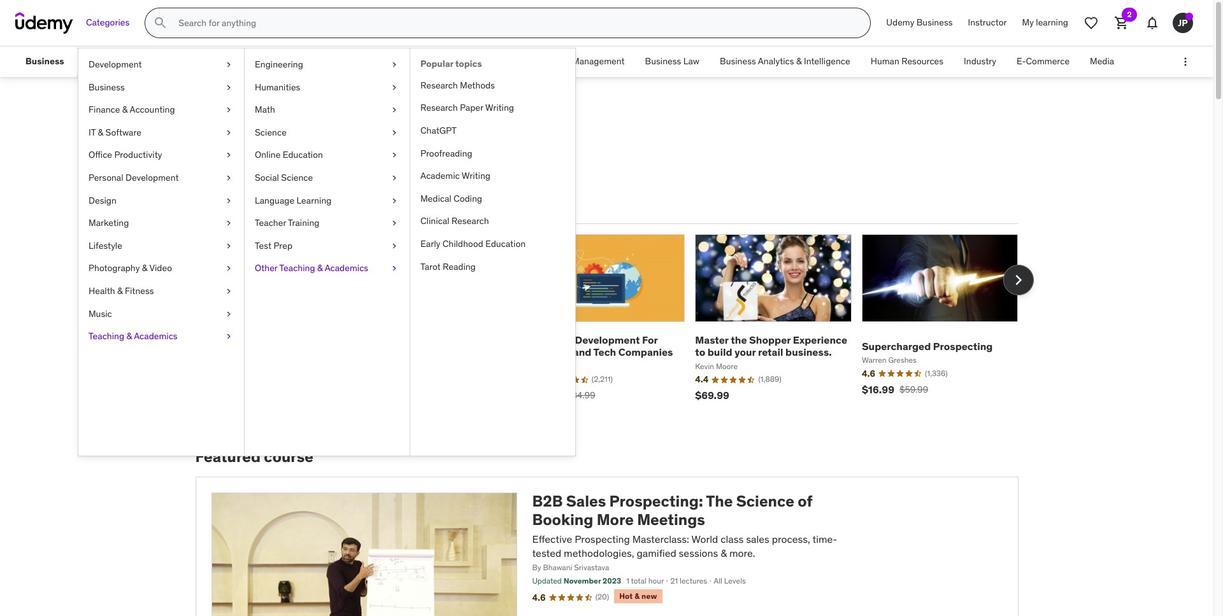 Task type: describe. For each thing, give the bounding box(es) containing it.
my learning link
[[1015, 8, 1077, 38]]

xsmall image for humanities
[[389, 81, 400, 94]]

booking
[[533, 510, 594, 530]]

more
[[597, 510, 634, 530]]

music link
[[78, 303, 244, 326]]

notifications image
[[1145, 15, 1161, 31]]

xsmall image for photography & video
[[224, 263, 234, 275]]

early childhood education
[[421, 238, 526, 250]]

social
[[255, 172, 279, 184]]

personal development link
[[78, 167, 244, 190]]

xsmall image for it & software
[[224, 127, 234, 139]]

clinical research
[[421, 216, 489, 227]]

video
[[149, 263, 172, 274]]

sales inside b2b sales prospecting: the science of booking more meetings effective prospecting masterclass: world class sales process, time- tested methodologies, gamified sessions & more. by bhawani srivastava
[[566, 492, 606, 512]]

science inside science link
[[255, 127, 287, 138]]

analytics
[[758, 56, 795, 67]]

teacher training
[[255, 217, 320, 229]]

business inside udemy business link
[[917, 17, 953, 28]]

xsmall image for science
[[389, 172, 400, 185]]

xsmall image for office productivity
[[224, 149, 234, 162]]

learning
[[297, 195, 332, 206]]

marketing link
[[78, 212, 244, 235]]

business.
[[786, 346, 832, 359]]

early childhood education link
[[410, 233, 576, 256]]

office productivity
[[89, 149, 162, 161]]

online education link
[[245, 144, 410, 167]]

research for research paper writing
[[421, 102, 458, 114]]

methods
[[460, 80, 495, 91]]

social science
[[255, 172, 313, 184]]

business law link
[[635, 47, 710, 77]]

human resources
[[871, 56, 944, 67]]

humanities link
[[245, 76, 410, 99]]

featured
[[195, 448, 261, 467]]

1 total hour
[[627, 577, 664, 587]]

of
[[798, 492, 813, 512]]

lifestyle link
[[78, 235, 244, 258]]

xsmall image for science
[[389, 127, 400, 139]]

music
[[89, 308, 112, 320]]

business inside business law link
[[645, 56, 682, 67]]

& for it & software
[[98, 127, 103, 138]]

b2b
[[533, 492, 563, 512]]

xsmall image for personal development
[[224, 172, 234, 185]]

teaching & academics
[[89, 331, 178, 342]]

xsmall image down communication link
[[224, 81, 234, 94]]

media link
[[1080, 47, 1125, 77]]

online
[[255, 149, 281, 161]]

masterclass:
[[633, 533, 690, 546]]

development for personal
[[126, 172, 179, 184]]

operations
[[477, 56, 521, 67]]

arrow pointing to subcategory menu links image
[[74, 47, 86, 77]]

& for teaching & academics
[[127, 331, 132, 342]]

0 vertical spatial education
[[283, 149, 323, 161]]

paper
[[460, 102, 484, 114]]

it
[[89, 127, 96, 138]]

started
[[334, 163, 387, 182]]

methodologies,
[[564, 548, 635, 560]]

more subcategory menu links image
[[1180, 55, 1193, 68]]

business strategy
[[384, 56, 457, 67]]

business inside business strategy link
[[384, 56, 421, 67]]

project management link
[[531, 47, 635, 77]]

(20)
[[596, 593, 609, 602]]

1 vertical spatial academics
[[134, 331, 178, 342]]

levels
[[725, 577, 746, 587]]

xsmall image for math
[[389, 104, 400, 116]]

education inside other teaching & academics element
[[486, 238, 526, 250]]

1 horizontal spatial business link
[[78, 76, 244, 99]]

0 horizontal spatial to
[[258, 163, 273, 182]]

language
[[255, 195, 295, 206]]

master the shopper experience to build your retail business. link
[[696, 334, 848, 359]]

law
[[684, 56, 700, 67]]

communication
[[186, 56, 249, 67]]

1 vertical spatial writing
[[462, 170, 491, 182]]

industry
[[964, 56, 997, 67]]

science link
[[245, 122, 410, 144]]

xsmall image for prep
[[389, 240, 400, 253]]

wishlist image
[[1084, 15, 1099, 31]]

prospecting inside b2b sales prospecting: the science of booking more meetings effective prospecting masterclass: world class sales process, time- tested methodologies, gamified sessions & more. by bhawani srivastava
[[575, 533, 630, 546]]

e-
[[1017, 56, 1026, 67]]

submit search image
[[153, 15, 168, 31]]

0 horizontal spatial business link
[[15, 47, 74, 77]]

all levels
[[714, 577, 746, 587]]

xsmall image for other teaching & academics
[[389, 263, 400, 275]]

0 horizontal spatial teaching
[[89, 331, 124, 342]]

1
[[627, 577, 630, 587]]

& for photography & video
[[142, 263, 147, 274]]

xsmall image for engineering
[[389, 59, 400, 71]]

tarot
[[421, 261, 441, 273]]

udemy
[[887, 17, 915, 28]]

clinical research link
[[410, 211, 576, 233]]

business inside business analytics & intelligence link
[[720, 56, 756, 67]]

lifestyle
[[89, 240, 122, 252]]

startups
[[529, 346, 571, 359]]

0 vertical spatial development
[[89, 59, 142, 70]]

test
[[255, 240, 272, 252]]

bhawani
[[543, 564, 573, 573]]

medical coding link
[[410, 188, 576, 211]]

1 horizontal spatial academics
[[325, 263, 369, 274]]

proofreading
[[421, 148, 473, 159]]

research for research methods
[[421, 80, 458, 91]]

2 link
[[1107, 8, 1138, 38]]

& for hot & new
[[635, 592, 640, 602]]

gamified
[[637, 548, 677, 560]]

math link
[[245, 99, 410, 122]]

the
[[731, 334, 747, 347]]

trending
[[277, 201, 320, 214]]

& for health & fitness
[[117, 286, 123, 297]]

resources
[[902, 56, 944, 67]]

other teaching & academics element
[[410, 48, 576, 456]]

human resources link
[[861, 47, 954, 77]]

coding
[[454, 193, 482, 204]]

xsmall image for music
[[224, 308, 234, 321]]

carousel element
[[195, 234, 1034, 418]]

media
[[1091, 56, 1115, 67]]

commerce
[[1026, 56, 1070, 67]]

time-
[[813, 533, 838, 546]]

all
[[714, 577, 723, 587]]

udemy image
[[15, 12, 73, 34]]



Task type: vqa. For each thing, say whether or not it's contained in the screenshot.
SOCIAL
yes



Task type: locate. For each thing, give the bounding box(es) containing it.
1 horizontal spatial to
[[696, 346, 706, 359]]

education down clinical research link
[[486, 238, 526, 250]]

& down test prep link
[[317, 263, 323, 274]]

office productivity link
[[78, 144, 244, 167]]

e-commerce link
[[1007, 47, 1080, 77]]

design link
[[78, 190, 244, 212]]

xsmall image for marketing
[[224, 217, 234, 230]]

1 vertical spatial education
[[486, 238, 526, 250]]

xsmall image inside other teaching & academics link
[[389, 263, 400, 275]]

management up humanities on the left of the page
[[269, 56, 322, 67]]

0 vertical spatial to
[[258, 163, 273, 182]]

most popular button
[[195, 192, 265, 223]]

0 horizontal spatial prospecting
[[575, 533, 630, 546]]

0 horizontal spatial management
[[269, 56, 322, 67]]

strategy
[[423, 56, 457, 67]]

academics down music link
[[134, 331, 178, 342]]

your
[[735, 346, 756, 359]]

xsmall image inside math link
[[389, 104, 400, 116]]

& right hot
[[635, 592, 640, 602]]

xsmall image inside engineering link
[[389, 59, 400, 71]]

courses to get you started
[[195, 163, 387, 182]]

most
[[198, 201, 222, 214]]

accounting
[[130, 104, 175, 115]]

& inside b2b sales prospecting: the science of booking more meetings effective prospecting masterclass: world class sales process, time- tested methodologies, gamified sessions & more. by bhawani srivastava
[[721, 548, 727, 560]]

0 vertical spatial research
[[421, 80, 458, 91]]

my
[[1023, 17, 1034, 28]]

business
[[917, 17, 953, 28], [25, 56, 64, 67], [384, 56, 421, 67], [645, 56, 682, 67], [720, 56, 756, 67], [89, 81, 125, 93], [529, 334, 573, 347]]

popular
[[224, 201, 262, 214]]

research
[[421, 80, 458, 91], [421, 102, 458, 114], [452, 216, 489, 227]]

class
[[721, 533, 744, 546]]

1 horizontal spatial management
[[572, 56, 625, 67]]

research inside clinical research link
[[452, 216, 489, 227]]

xsmall image inside marketing link
[[224, 217, 234, 230]]

business left popular
[[384, 56, 421, 67]]

intelligence
[[804, 56, 851, 67]]

business left and
[[529, 334, 573, 347]]

xsmall image right started
[[389, 172, 400, 185]]

supercharged
[[862, 340, 931, 353]]

sales left the math
[[195, 107, 249, 134]]

& right the it
[[98, 127, 103, 138]]

1 vertical spatial courses
[[195, 163, 255, 182]]

xsmall image left test
[[224, 240, 234, 253]]

teaching & academics link
[[78, 326, 244, 348]]

2 management from the left
[[572, 56, 625, 67]]

hour
[[649, 577, 664, 587]]

xsmall image left proofreading
[[389, 149, 400, 162]]

instructor
[[969, 17, 1007, 28]]

xsmall image inside online education link
[[389, 149, 400, 162]]

math
[[255, 104, 275, 115]]

business analytics & intelligence link
[[710, 47, 861, 77]]

xsmall image for design
[[224, 195, 234, 207]]

you
[[305, 163, 331, 182]]

companies
[[619, 346, 673, 359]]

0 vertical spatial writing
[[486, 102, 514, 114]]

xsmall image inside social science link
[[389, 172, 400, 185]]

courses up online education
[[253, 107, 336, 134]]

xsmall image inside lifestyle link
[[224, 240, 234, 253]]

2 vertical spatial research
[[452, 216, 489, 227]]

november
[[564, 577, 601, 587]]

udemy business link
[[879, 8, 961, 38]]

development link
[[78, 54, 244, 76]]

research down popular
[[421, 80, 458, 91]]

xsmall image for teacher training
[[389, 217, 400, 230]]

medical
[[421, 193, 452, 204]]

& right the 'analytics'
[[797, 56, 802, 67]]

courses up most popular
[[195, 163, 255, 182]]

instructor link
[[961, 8, 1015, 38]]

1 vertical spatial teaching
[[89, 331, 124, 342]]

development
[[89, 59, 142, 70], [126, 172, 179, 184], [575, 334, 640, 347]]

next image
[[1009, 270, 1029, 291]]

teaching
[[279, 263, 315, 274], [89, 331, 124, 342]]

science inside b2b sales prospecting: the science of booking more meetings effective prospecting masterclass: world class sales process, time- tested methodologies, gamified sessions & more. by bhawani srivastava
[[737, 492, 795, 512]]

science inside social science link
[[281, 172, 313, 184]]

health
[[89, 286, 115, 297]]

hot
[[620, 592, 633, 602]]

xsmall image inside "personal development" link
[[224, 172, 234, 185]]

science up online
[[255, 127, 287, 138]]

effective
[[533, 533, 573, 546]]

xsmall image inside the design link
[[224, 195, 234, 207]]

other teaching & academics link
[[245, 258, 410, 280]]

entrepreneurship
[[96, 56, 166, 67]]

teaching down music
[[89, 331, 124, 342]]

business right udemy
[[917, 17, 953, 28]]

early
[[421, 238, 441, 250]]

featured course
[[195, 448, 314, 467]]

academics
[[325, 263, 369, 274], [134, 331, 178, 342]]

business left the 'analytics'
[[720, 56, 756, 67]]

to down online
[[258, 163, 273, 182]]

language learning link
[[245, 190, 410, 212]]

xsmall image left early
[[389, 240, 400, 253]]

education up courses to get you started at left top
[[283, 149, 323, 161]]

0 vertical spatial prospecting
[[934, 340, 993, 353]]

1 horizontal spatial sales
[[566, 492, 606, 512]]

updated november 2023
[[533, 577, 622, 587]]

business law
[[645, 56, 700, 67]]

xsmall image inside teaching & academics link
[[224, 331, 234, 343]]

supercharged prospecting link
[[862, 340, 993, 353]]

business link
[[15, 47, 74, 77], [78, 76, 244, 99]]

0 vertical spatial academics
[[325, 263, 369, 274]]

business up finance
[[89, 81, 125, 93]]

0 horizontal spatial sales
[[195, 107, 249, 134]]

other teaching & academics
[[255, 263, 369, 274]]

management
[[269, 56, 322, 67], [572, 56, 625, 67]]

total
[[631, 577, 647, 587]]

business link up accounting
[[78, 76, 244, 99]]

popular
[[421, 58, 454, 69]]

personal
[[89, 172, 123, 184]]

it & software link
[[78, 122, 244, 144]]

xsmall image inside "office productivity" link
[[224, 149, 234, 162]]

xsmall image inside the humanities link
[[389, 81, 400, 94]]

0 vertical spatial courses
[[253, 107, 336, 134]]

2 vertical spatial development
[[575, 334, 640, 347]]

trending button
[[275, 192, 323, 223]]

prospecting inside carousel element
[[934, 340, 993, 353]]

clinical
[[421, 216, 450, 227]]

& down class
[[721, 548, 727, 560]]

education
[[283, 149, 323, 161], [486, 238, 526, 250]]

communication link
[[176, 47, 259, 77]]

0 vertical spatial sales
[[195, 107, 249, 134]]

development inside business development for startups and tech companies
[[575, 334, 640, 347]]

my learning
[[1023, 17, 1069, 28]]

& for finance & accounting
[[122, 104, 128, 115]]

business development for startups and tech companies
[[529, 334, 673, 359]]

1 vertical spatial to
[[696, 346, 706, 359]]

xsmall image inside health & fitness link
[[224, 286, 234, 298]]

writing up coding
[[462, 170, 491, 182]]

1 horizontal spatial teaching
[[279, 263, 315, 274]]

photography & video link
[[78, 258, 244, 280]]

development for business
[[575, 334, 640, 347]]

1 horizontal spatial prospecting
[[934, 340, 993, 353]]

business left arrow pointing to subcategory menu links icon
[[25, 56, 64, 67]]

project management
[[542, 56, 625, 67]]

xsmall image for teaching & academics
[[224, 331, 234, 343]]

teaching down prep
[[279, 263, 315, 274]]

Search for anything text field
[[176, 12, 856, 34]]

it & software
[[89, 127, 141, 138]]

tech
[[594, 346, 616, 359]]

1 vertical spatial prospecting
[[575, 533, 630, 546]]

business link down udemy image
[[15, 47, 74, 77]]

0 horizontal spatial academics
[[134, 331, 178, 342]]

build
[[708, 346, 733, 359]]

1 vertical spatial research
[[421, 102, 458, 114]]

& right finance
[[122, 104, 128, 115]]

fitness
[[125, 286, 154, 297]]

finance & accounting link
[[78, 99, 244, 122]]

medical coding
[[421, 193, 482, 204]]

1 management from the left
[[269, 56, 322, 67]]

xsmall image inside finance & accounting link
[[224, 104, 234, 116]]

xsmall image inside language learning link
[[389, 195, 400, 207]]

science up sales
[[737, 492, 795, 512]]

21 lectures
[[671, 577, 708, 587]]

& down music link
[[127, 331, 132, 342]]

teacher
[[255, 217, 286, 229]]

to left build
[[696, 346, 706, 359]]

sales right b2b
[[566, 492, 606, 512]]

xsmall image inside science link
[[389, 127, 400, 139]]

academics down test prep link
[[325, 263, 369, 274]]

xsmall image for health & fitness
[[224, 286, 234, 298]]

1 vertical spatial science
[[281, 172, 313, 184]]

test prep link
[[245, 235, 410, 258]]

research inside "research paper writing" link
[[421, 102, 458, 114]]

reading
[[443, 261, 476, 273]]

& right health
[[117, 286, 123, 297]]

xsmall image
[[224, 81, 234, 94], [389, 149, 400, 162], [389, 172, 400, 185], [224, 240, 234, 253], [389, 240, 400, 253]]

health & fitness link
[[78, 280, 244, 303]]

language learning
[[255, 195, 332, 206]]

business left the law
[[645, 56, 682, 67]]

finance & accounting
[[89, 104, 175, 115]]

for
[[642, 334, 658, 347]]

other
[[255, 263, 278, 274]]

xsmall image for language learning
[[389, 195, 400, 207]]

updated
[[533, 577, 562, 587]]

to inside master the shopper experience to build your retail business.
[[696, 346, 706, 359]]

1 horizontal spatial education
[[486, 238, 526, 250]]

research inside research methods link
[[421, 80, 458, 91]]

management right project
[[572, 56, 625, 67]]

1 vertical spatial sales
[[566, 492, 606, 512]]

2 vertical spatial science
[[737, 492, 795, 512]]

sessions
[[679, 548, 719, 560]]

operations link
[[467, 47, 531, 77]]

proofreading link
[[410, 143, 576, 165]]

tarot reading link
[[410, 256, 576, 279]]

xsmall image inside music link
[[224, 308, 234, 321]]

xsmall image inside it & software link
[[224, 127, 234, 139]]

xsmall image inside teacher training link
[[389, 217, 400, 230]]

0 horizontal spatial education
[[283, 149, 323, 161]]

research up chatgpt
[[421, 102, 458, 114]]

0 vertical spatial science
[[255, 127, 287, 138]]

to
[[258, 163, 273, 182], [696, 346, 706, 359]]

research down coding
[[452, 216, 489, 227]]

research paper writing
[[421, 102, 514, 114]]

& left video
[[142, 263, 147, 274]]

xsmall image for development
[[224, 59, 234, 71]]

get
[[277, 163, 301, 182]]

xsmall image inside test prep link
[[389, 240, 400, 253]]

shopping cart with 2 items image
[[1115, 15, 1130, 31]]

you have alerts image
[[1186, 13, 1194, 20]]

xsmall image inside development link
[[224, 59, 234, 71]]

xsmall image for finance & accounting
[[224, 104, 234, 116]]

xsmall image inside photography & video link
[[224, 263, 234, 275]]

academic
[[421, 170, 460, 182]]

prep
[[274, 240, 293, 252]]

topics
[[456, 58, 482, 69]]

training
[[288, 217, 320, 229]]

human
[[871, 56, 900, 67]]

xsmall image for education
[[389, 149, 400, 162]]

jp link
[[1168, 8, 1199, 38]]

learning
[[1037, 17, 1069, 28]]

writing down research methods link
[[486, 102, 514, 114]]

xsmall image
[[224, 59, 234, 71], [389, 59, 400, 71], [389, 81, 400, 94], [224, 104, 234, 116], [389, 104, 400, 116], [224, 127, 234, 139], [389, 127, 400, 139], [224, 149, 234, 162], [224, 172, 234, 185], [224, 195, 234, 207], [389, 195, 400, 207], [224, 217, 234, 230], [389, 217, 400, 230], [224, 263, 234, 275], [389, 263, 400, 275], [224, 286, 234, 298], [224, 308, 234, 321], [224, 331, 234, 343]]

1 vertical spatial development
[[126, 172, 179, 184]]

business inside business development for startups and tech companies
[[529, 334, 573, 347]]

0 vertical spatial teaching
[[279, 263, 315, 274]]

science up the language learning
[[281, 172, 313, 184]]



